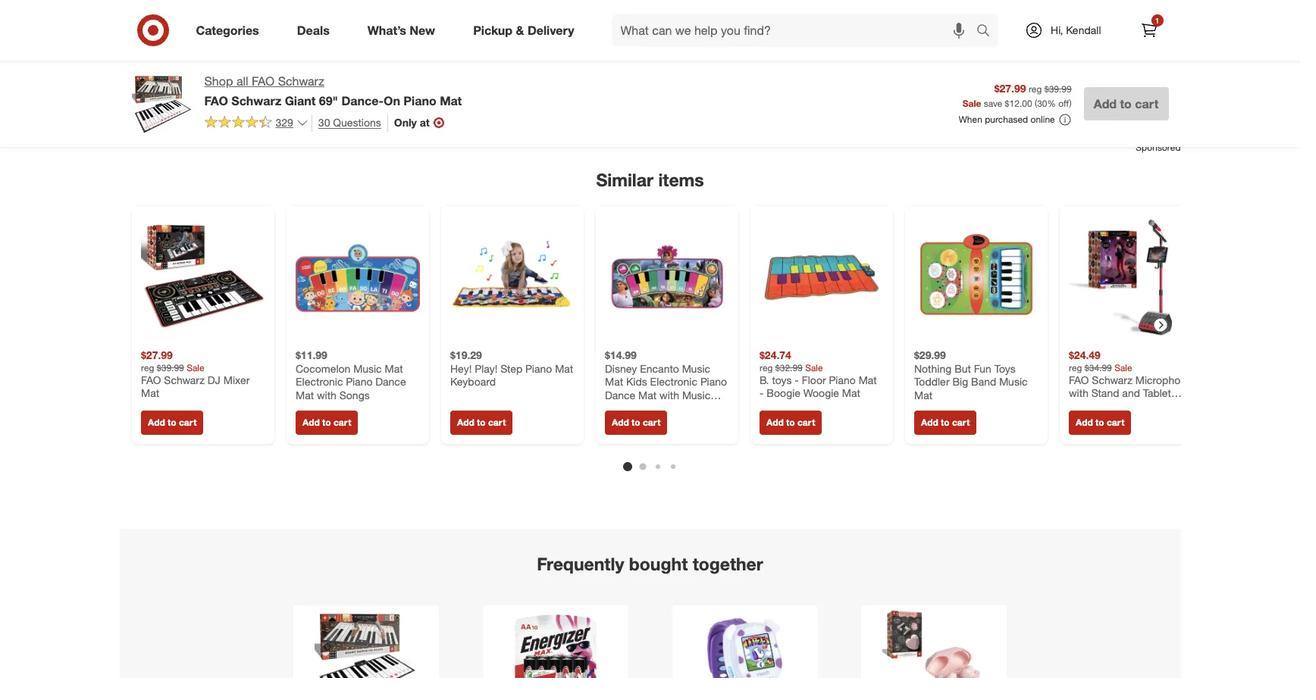 Task type: vqa. For each thing, say whether or not it's contained in the screenshot.


Task type: locate. For each thing, give the bounding box(es) containing it.
$
[[1005, 98, 1010, 109]]

to down kids
[[631, 417, 640, 428]]

$11.99
[[295, 349, 327, 362]]

0 horizontal spatial with
[[317, 389, 336, 402]]

toddler
[[914, 375, 949, 388]]

2 horizontal spatial with
[[1069, 387, 1088, 400]]

$39.99
[[1045, 84, 1072, 95], [156, 362, 184, 373]]

questions
[[333, 116, 381, 129]]

1 vertical spatial $27.99
[[141, 349, 172, 362]]

cart down woogie
[[797, 417, 815, 428]]

30 down 69"
[[318, 116, 330, 129]]

hey!
[[450, 362, 471, 375]]

schwarz for shop all fao schwarz fao schwarz giant 69" dance-on piano mat
[[231, 93, 281, 108]]

add to cart button for $11.99 cocomelon music mat electronic piano dance mat with songs
[[295, 411, 358, 435]]

sale right $32.99
[[805, 362, 823, 373]]

$27.99
[[995, 82, 1026, 95], [141, 349, 172, 362]]

sale
[[963, 98, 981, 109], [186, 362, 204, 373], [805, 362, 823, 373], [1114, 362, 1132, 373]]

$19.29 hey! play! step piano mat keyboard
[[450, 349, 573, 388]]

add to cart down holder at the bottom right of the page
[[1076, 417, 1124, 428]]

with down "cocomelon"
[[317, 389, 336, 402]]

add for $24.74 reg $32.99 sale b. toys - floor piano mat - boogie woogie mat
[[766, 417, 783, 428]]

30 up online
[[1037, 98, 1047, 109]]

mat
[[440, 93, 462, 108], [384, 362, 403, 375], [555, 362, 573, 375], [858, 373, 877, 386], [605, 375, 623, 388], [141, 387, 159, 400], [842, 387, 860, 400], [295, 389, 314, 402], [638, 389, 656, 402], [914, 389, 932, 402]]

add to cart button down the keyboard
[[450, 411, 512, 435]]

piano up woogie
[[829, 373, 855, 386]]

cart down $11.99 cocomelon music mat electronic piano dance mat with songs
[[333, 417, 351, 428]]

add down holder at the bottom right of the page
[[1076, 417, 1093, 428]]

0 vertical spatial 30
[[1037, 98, 1047, 109]]

cart down the $14.99 disney encanto music mat kids electronic piano dance mat with music and songs
[[643, 417, 660, 428]]

add down "cocomelon"
[[302, 417, 319, 428]]

reg left dj
[[141, 362, 154, 373]]

add to cart down $27.99 reg $39.99 sale fao schwarz dj mixer mat
[[147, 417, 196, 428]]

with down encanto
[[659, 389, 679, 402]]

$11.99 cocomelon music mat electronic piano dance mat with songs
[[295, 349, 406, 402]]

0 horizontal spatial $27.99
[[141, 349, 172, 362]]

add to cart button for $27.99 reg $39.99 sale fao schwarz dj mixer mat
[[141, 411, 203, 435]]

1 vertical spatial -
[[759, 387, 763, 400]]

add to cart down the keyboard
[[457, 417, 506, 428]]

pickup
[[473, 22, 513, 38]]

$29.99 nothing but fun toys toddler big band music mat
[[914, 349, 1027, 402]]

to down the keyboard
[[477, 417, 485, 428]]

$39.99 for mat
[[156, 362, 184, 373]]

electronic
[[295, 375, 343, 388], [650, 375, 697, 388]]

$27.99 for $
[[995, 82, 1026, 95]]

69"
[[319, 93, 338, 108]]

fao right all
[[252, 74, 275, 89]]

add to cart down "boogie"
[[766, 417, 815, 428]]

$27.99 inside $27.99 reg $39.99 sale save $ 12.00 ( 30 % off )
[[995, 82, 1026, 95]]

add to cart button down toddler
[[914, 411, 976, 435]]

add to cart button down $11.99 cocomelon music mat electronic piano dance mat with songs
[[295, 411, 358, 435]]

%
[[1047, 98, 1056, 109]]

add to cart for $27.99 reg $39.99 sale fao schwarz dj mixer mat
[[147, 417, 196, 428]]

toys
[[772, 373, 792, 386]]

dance
[[375, 375, 406, 388], [605, 389, 635, 402]]

0 vertical spatial $27.99
[[995, 82, 1026, 95]]

on
[[384, 93, 400, 108]]

add for $19.29 hey! play! step piano mat keyboard
[[457, 417, 474, 428]]

1 horizontal spatial dance
[[605, 389, 635, 402]]

to down $11.99 cocomelon music mat electronic piano dance mat with songs
[[322, 417, 331, 428]]

0 vertical spatial songs
[[339, 389, 369, 402]]

1 horizontal spatial 30
[[1037, 98, 1047, 109]]

piano inside the $24.74 reg $32.99 sale b. toys - floor piano mat - boogie woogie mat
[[829, 373, 855, 386]]

sale inside the $24.74 reg $32.99 sale b. toys - floor piano mat - boogie woogie mat
[[805, 362, 823, 373]]

add to cart for $29.99 nothing but fun toys toddler big band music mat
[[921, 417, 970, 428]]

0 horizontal spatial electronic
[[295, 375, 343, 388]]

sale up when
[[963, 98, 981, 109]]

search
[[970, 24, 1006, 39]]

piano up at
[[404, 93, 437, 108]]

reg down $24.49
[[1069, 362, 1082, 373]]

kids
[[626, 375, 647, 388]]

to for $19.29 hey! play! step piano mat keyboard
[[477, 417, 485, 428]]

music inside $29.99 nothing but fun toys toddler big band music mat
[[999, 375, 1027, 388]]

mixer
[[223, 373, 249, 386]]

329 link
[[204, 114, 308, 133]]

$14.99
[[605, 349, 636, 362]]

only
[[394, 116, 417, 129]]

cart for $24.74 reg $32.99 sale b. toys - floor piano mat - boogie woogie mat
[[797, 417, 815, 428]]

b. toys - floor piano mat - boogie woogie mat image
[[759, 215, 884, 340]]

big
[[952, 375, 968, 388]]

sale for 12.00
[[963, 98, 981, 109]]

to
[[1120, 96, 1132, 111], [167, 417, 176, 428], [322, 417, 331, 428], [477, 417, 485, 428], [631, 417, 640, 428], [786, 417, 795, 428], [941, 417, 949, 428], [1095, 417, 1104, 428]]

sale inside $27.99 reg $39.99 sale fao schwarz dj mixer mat
[[186, 362, 204, 373]]

fao schwarz dj mixer mat image
[[141, 215, 265, 340]]

stand
[[1091, 387, 1119, 400]]

only at
[[394, 116, 430, 129]]

0 vertical spatial -
[[794, 373, 799, 386]]

mat inside '$19.29 hey! play! step piano mat keyboard'
[[555, 362, 573, 375]]

with up holder at the bottom right of the page
[[1069, 387, 1088, 400]]

kendall
[[1066, 24, 1101, 36]]

1 electronic from the left
[[295, 375, 343, 388]]

schwarz up 329 link at top
[[231, 93, 281, 108]]

1 horizontal spatial and
[[1122, 387, 1140, 400]]

piano right step
[[525, 362, 552, 375]]

piano inside shop all fao schwarz fao schwarz giant 69" dance-on piano mat
[[404, 93, 437, 108]]

electronic down encanto
[[650, 375, 697, 388]]

to down $27.99 reg $39.99 sale fao schwarz dj mixer mat
[[167, 417, 176, 428]]

vtech my first kidi smartwatch - purple image
[[693, 609, 796, 679]]

add to cart button down kids
[[605, 411, 667, 435]]

fao
[[252, 74, 275, 89], [204, 93, 228, 108], [141, 373, 161, 386], [1069, 373, 1089, 386]]

what's
[[368, 22, 406, 38]]

cart for $29.99 nothing but fun toys toddler big band music mat
[[952, 417, 970, 428]]

to down "boogie"
[[786, 417, 795, 428]]

fao down shop
[[204, 93, 228, 108]]

1 vertical spatial and
[[605, 402, 623, 415]]

when purchased online
[[959, 114, 1055, 125]]

schwarz inside $27.99 reg $39.99 sale fao schwarz dj mixer mat
[[164, 373, 204, 386]]

add to cart button
[[1084, 87, 1169, 120], [141, 411, 203, 435], [295, 411, 358, 435], [450, 411, 512, 435], [605, 411, 667, 435], [759, 411, 822, 435], [914, 411, 976, 435], [1069, 411, 1131, 435]]

deals
[[297, 22, 330, 38]]

piano left b. at the bottom of the page
[[700, 375, 727, 388]]

play!
[[474, 362, 497, 375]]

fao inside $27.99 reg $39.99 sale fao schwarz dj mixer mat
[[141, 373, 161, 386]]

1 horizontal spatial with
[[659, 389, 679, 402]]

reg down $24.74
[[759, 362, 773, 373]]

sale right '$34.99'
[[1114, 362, 1132, 373]]

sale for microphone
[[1114, 362, 1132, 373]]

cart for $11.99 cocomelon music mat electronic piano dance mat with songs
[[333, 417, 351, 428]]

$39.99 inside $27.99 reg $39.99 sale fao schwarz dj mixer mat
[[156, 362, 184, 373]]

encanto
[[640, 362, 679, 375]]

to down toddler
[[941, 417, 949, 428]]

sale inside the $24.49 reg $34.99 sale fao schwarz microphone with stand and tablet holder
[[1114, 362, 1132, 373]]

music
[[353, 362, 381, 375], [682, 362, 710, 375], [999, 375, 1027, 388], [682, 389, 710, 402]]

woogie
[[803, 387, 839, 400]]

reg for mat
[[141, 362, 154, 373]]

0 vertical spatial and
[[1122, 387, 1140, 400]]

30
[[1037, 98, 1047, 109], [318, 116, 330, 129]]

save
[[984, 98, 1003, 109]]

add down kids
[[612, 417, 629, 428]]

2 electronic from the left
[[650, 375, 697, 388]]

dj
[[207, 373, 220, 386]]

reg inside the $24.49 reg $34.99 sale fao schwarz microphone with stand and tablet holder
[[1069, 362, 1082, 373]]

mat inside $27.99 reg $39.99 sale fao schwarz dj mixer mat
[[141, 387, 159, 400]]

0 horizontal spatial and
[[605, 402, 623, 415]]

cart
[[1135, 96, 1159, 111], [179, 417, 196, 428], [333, 417, 351, 428], [488, 417, 506, 428], [643, 417, 660, 428], [797, 417, 815, 428], [952, 417, 970, 428], [1107, 417, 1124, 428]]

cart up sponsored
[[1135, 96, 1159, 111]]

frequently
[[537, 554, 624, 575]]

pickup & delivery link
[[460, 14, 593, 47]]

1 horizontal spatial songs
[[626, 402, 656, 415]]

region containing similar items
[[119, 52, 1202, 679]]

piano
[[404, 93, 437, 108], [525, 362, 552, 375], [829, 373, 855, 386], [346, 375, 372, 388], [700, 375, 727, 388]]

floor
[[802, 373, 826, 386]]

1 vertical spatial songs
[[626, 402, 656, 415]]

cart down the keyboard
[[488, 417, 506, 428]]

reg inside $27.99 reg $39.99 sale save $ 12.00 ( 30 % off )
[[1029, 84, 1042, 95]]

and down "disney"
[[605, 402, 623, 415]]

add down the keyboard
[[457, 417, 474, 428]]

0 horizontal spatial $39.99
[[156, 362, 184, 373]]

add for $29.99 nothing but fun toys toddler big band music mat
[[921, 417, 938, 428]]

add to cart down kids
[[612, 417, 660, 428]]

schwarz inside the $24.49 reg $34.99 sale fao schwarz microphone with stand and tablet holder
[[1092, 373, 1132, 386]]

cart for $14.99 disney encanto music mat kids electronic piano dance mat with music and songs
[[643, 417, 660, 428]]

deals link
[[284, 14, 349, 47]]

add to cart button down stand
[[1069, 411, 1131, 435]]

to down holder at the bottom right of the page
[[1095, 417, 1104, 428]]

add down toddler
[[921, 417, 938, 428]]

fao down $24.49
[[1069, 373, 1089, 386]]

add to cart button down $27.99 reg $39.99 sale fao schwarz dj mixer mat
[[141, 411, 203, 435]]

0 vertical spatial $39.99
[[1045, 84, 1072, 95]]

$27.99 for schwarz
[[141, 349, 172, 362]]

add to cart button for $29.99 nothing but fun toys toddler big band music mat
[[914, 411, 976, 435]]

add to cart button down "boogie"
[[759, 411, 822, 435]]

songs down kids
[[626, 402, 656, 415]]

at
[[420, 116, 430, 129]]

reg inside the $24.74 reg $32.99 sale b. toys - floor piano mat - boogie woogie mat
[[759, 362, 773, 373]]

to right )
[[1120, 96, 1132, 111]]

schwarz left dj
[[164, 373, 204, 386]]

add to cart down toddler
[[921, 417, 970, 428]]

cart down stand
[[1107, 417, 1124, 428]]

to for $27.99 reg $39.99 sale fao schwarz dj mixer mat
[[167, 417, 176, 428]]

1 horizontal spatial $27.99
[[995, 82, 1026, 95]]

add to cart for $11.99 cocomelon music mat electronic piano dance mat with songs
[[302, 417, 351, 428]]

0 horizontal spatial songs
[[339, 389, 369, 402]]

and
[[1122, 387, 1140, 400], [605, 402, 623, 415]]

fao inside the $24.49 reg $34.99 sale fao schwarz microphone with stand and tablet holder
[[1069, 373, 1089, 386]]

keyboard
[[450, 375, 496, 388]]

add down "boogie"
[[766, 417, 783, 428]]

cart down $27.99 reg $39.99 sale fao schwarz dj mixer mat
[[179, 417, 196, 428]]

fao left dj
[[141, 373, 161, 386]]

region
[[119, 52, 1202, 679]]

add to cart down $11.99 cocomelon music mat electronic piano dance mat with songs
[[302, 417, 351, 428]]

sale for dj
[[186, 362, 204, 373]]

sale left dj
[[186, 362, 204, 373]]

add to cart button for $24.74 reg $32.99 sale b. toys - floor piano mat - boogie woogie mat
[[759, 411, 822, 435]]

nothing but fun toys toddler big band music mat image
[[914, 215, 1038, 340]]

schwarz
[[278, 74, 324, 89], [231, 93, 281, 108], [164, 373, 204, 386], [1092, 373, 1132, 386]]

shop
[[204, 74, 233, 89]]

to for $24.49 reg $34.99 sale fao schwarz microphone with stand and tablet holder
[[1095, 417, 1104, 428]]

(
[[1035, 98, 1037, 109]]

add for $27.99 reg $39.99 sale fao schwarz dj mixer mat
[[147, 417, 165, 428]]

- right toys
[[794, 373, 799, 386]]

toys
[[994, 362, 1015, 375]]

$27.99 inside $27.99 reg $39.99 sale fao schwarz dj mixer mat
[[141, 349, 172, 362]]

what's new
[[368, 22, 435, 38]]

and right stand
[[1122, 387, 1140, 400]]

$24.74
[[759, 349, 791, 362]]

add down $27.99 reg $39.99 sale fao schwarz dj mixer mat
[[147, 417, 165, 428]]

fao for $24.49
[[1069, 373, 1089, 386]]

and inside the $24.49 reg $34.99 sale fao schwarz microphone with stand and tablet holder
[[1122, 387, 1140, 400]]

all
[[236, 74, 248, 89]]

$39.99 inside $27.99 reg $39.99 sale save $ 12.00 ( 30 % off )
[[1045, 84, 1072, 95]]

1 horizontal spatial electronic
[[650, 375, 697, 388]]

categories
[[196, 22, 259, 38]]

- down b. at the bottom of the page
[[759, 387, 763, 400]]

1 vertical spatial 30
[[318, 116, 330, 129]]

add to cart button for $24.49 reg $34.99 sale fao schwarz microphone with stand and tablet holder
[[1069, 411, 1131, 435]]

electronic down "cocomelon"
[[295, 375, 343, 388]]

schwarz up stand
[[1092, 373, 1132, 386]]

reg up (
[[1029, 84, 1042, 95]]

1 horizontal spatial $39.99
[[1045, 84, 1072, 95]]

reg inside $27.99 reg $39.99 sale fao schwarz dj mixer mat
[[141, 362, 154, 373]]

1 vertical spatial $39.99
[[156, 362, 184, 373]]

electronic inside $11.99 cocomelon music mat electronic piano dance mat with songs
[[295, 375, 343, 388]]

$19.29
[[450, 349, 482, 362]]

$39.99 left dj
[[156, 362, 184, 373]]

piano down "cocomelon"
[[346, 375, 372, 388]]

add for $24.49 reg $34.99 sale fao schwarz microphone with stand and tablet holder
[[1076, 417, 1093, 428]]

add to cart button for $19.29 hey! play! step piano mat keyboard
[[450, 411, 512, 435]]

-
[[794, 373, 799, 386], [759, 387, 763, 400]]

sale inside $27.99 reg $39.99 sale save $ 12.00 ( 30 % off )
[[963, 98, 981, 109]]

schwarz for $27.99 reg $39.99 sale fao schwarz dj mixer mat
[[164, 373, 204, 386]]

$39.99 up off on the right top
[[1045, 84, 1072, 95]]

songs down "cocomelon"
[[339, 389, 369, 402]]

0 horizontal spatial dance
[[375, 375, 406, 388]]

piano inside the $14.99 disney encanto music mat kids electronic piano dance mat with music and songs
[[700, 375, 727, 388]]

cart down big at right
[[952, 417, 970, 428]]



Task type: describe. For each thing, give the bounding box(es) containing it.
add to cart for $24.49 reg $34.99 sale fao schwarz microphone with stand and tablet holder
[[1076, 417, 1124, 428]]

add for $14.99 disney encanto music mat kids electronic piano dance mat with music and songs
[[612, 417, 629, 428]]

add right )
[[1094, 96, 1117, 111]]

$24.49 reg $34.99 sale fao schwarz microphone with stand and tablet holder
[[1069, 349, 1192, 413]]

What can we help you find? suggestions appear below search field
[[612, 14, 980, 47]]

shop all fao schwarz fao schwarz giant 69" dance-on piano mat
[[204, 74, 462, 108]]

band
[[971, 375, 996, 388]]

$32.99
[[775, 362, 802, 373]]

b.
[[759, 373, 769, 386]]

holder
[[1069, 400, 1101, 413]]

$34.99
[[1085, 362, 1112, 373]]

similar items
[[596, 169, 704, 191]]

dance-
[[342, 93, 384, 108]]

schwarz up "giant"
[[278, 74, 324, 89]]

advertisement region
[[119, 52, 1181, 141]]

fao schwarz microphone with stand and tablet holder image
[[1069, 215, 1193, 340]]

$14.99 disney encanto music mat kids electronic piano dance mat with music and songs
[[605, 349, 727, 415]]

songs inside the $14.99 disney encanto music mat kids electronic piano dance mat with music and songs
[[626, 402, 656, 415]]

with inside $11.99 cocomelon music mat electronic piano dance mat with songs
[[317, 389, 336, 402]]

with inside the $24.49 reg $34.99 sale fao schwarz microphone with stand and tablet holder
[[1069, 387, 1088, 400]]

0 horizontal spatial 30
[[318, 116, 330, 129]]

fao schwarz giant 69" dance-on piano mat image
[[315, 609, 418, 679]]

dance inside $11.99 cocomelon music mat electronic piano dance mat with songs
[[375, 375, 406, 388]]

0 horizontal spatial -
[[759, 387, 763, 400]]

sponsored
[[1136, 142, 1181, 153]]

piano inside '$19.29 hey! play! step piano mat keyboard'
[[525, 362, 552, 375]]

with inside the $14.99 disney encanto music mat kids electronic piano dance mat with music and songs
[[659, 389, 679, 402]]

30 questions
[[318, 116, 381, 129]]

12.00
[[1010, 98, 1032, 109]]

items
[[658, 169, 704, 191]]

off
[[1059, 98, 1069, 109]]

pickup & delivery
[[473, 22, 574, 38]]

step
[[500, 362, 522, 375]]

add to cart up sponsored
[[1094, 96, 1159, 111]]

giant
[[285, 93, 316, 108]]

energizer max aa batteries - 10pk alkaline battery image
[[504, 609, 607, 679]]

dance inside the $14.99 disney encanto music mat kids electronic piano dance mat with music and songs
[[605, 389, 635, 402]]

add to cart for $24.74 reg $32.99 sale b. toys - floor piano mat - boogie woogie mat
[[766, 417, 815, 428]]

disney
[[605, 362, 637, 375]]

schwarz for $24.49 reg $34.99 sale fao schwarz microphone with stand and tablet holder
[[1092, 373, 1132, 386]]

to for $14.99 disney encanto music mat kids electronic piano dance mat with music and songs
[[631, 417, 640, 428]]

piano inside $11.99 cocomelon music mat electronic piano dance mat with songs
[[346, 375, 372, 388]]

fao for shop
[[204, 93, 228, 108]]

$27.99 reg $39.99 sale save $ 12.00 ( 30 % off )
[[963, 82, 1072, 109]]

hey! play! step piano mat keyboard image
[[450, 215, 574, 340]]

music inside $11.99 cocomelon music mat electronic piano dance mat with songs
[[353, 362, 381, 375]]

add to cart for $19.29 hey! play! step piano mat keyboard
[[457, 417, 506, 428]]

electronic inside the $14.99 disney encanto music mat kids electronic piano dance mat with music and songs
[[650, 375, 697, 388]]

30 inside $27.99 reg $39.99 sale save $ 12.00 ( 30 % off )
[[1037, 98, 1047, 109]]

sale for -
[[805, 362, 823, 373]]

tablet
[[1143, 387, 1171, 400]]

when
[[959, 114, 983, 125]]

frequently bought together
[[537, 554, 763, 575]]

add to cart for $14.99 disney encanto music mat kids electronic piano dance mat with music and songs
[[612, 417, 660, 428]]

1 link
[[1132, 14, 1166, 47]]

)
[[1069, 98, 1072, 109]]

to for $11.99 cocomelon music mat electronic piano dance mat with songs
[[322, 417, 331, 428]]

fao for $27.99
[[141, 373, 161, 386]]

$29.99
[[914, 349, 946, 362]]

$24.74 reg $32.99 sale b. toys - floor piano mat - boogie woogie mat
[[759, 349, 877, 400]]

hi,
[[1051, 24, 1063, 36]]

add to cart button for $14.99 disney encanto music mat kids electronic piano dance mat with music and songs
[[605, 411, 667, 435]]

categories link
[[183, 14, 278, 47]]

disney encanto music mat kids electronic piano dance mat with music and songs image
[[605, 215, 729, 340]]

reg for 30
[[1029, 84, 1042, 95]]

1
[[1155, 16, 1160, 25]]

&
[[516, 22, 524, 38]]

similar
[[596, 169, 654, 191]]

together
[[693, 554, 763, 575]]

$39.99 for 30
[[1045, 84, 1072, 95]]

but
[[954, 362, 971, 375]]

online
[[1031, 114, 1055, 125]]

nothing
[[914, 362, 951, 375]]

bought
[[629, 554, 688, 575]]

cart for $27.99 reg $39.99 sale fao schwarz dj mixer mat
[[179, 417, 196, 428]]

add to cart button up sponsored
[[1084, 87, 1169, 120]]

reg for stand
[[1069, 362, 1082, 373]]

cocomelon music mat electronic piano dance mat with songs image
[[295, 215, 420, 340]]

add for $11.99 cocomelon music mat electronic piano dance mat with songs
[[302, 417, 319, 428]]

reg for piano
[[759, 362, 773, 373]]

microphone
[[1135, 373, 1192, 386]]

boogie
[[766, 387, 800, 400]]

purchased
[[985, 114, 1028, 125]]

cart for $24.49 reg $34.99 sale fao schwarz microphone with stand and tablet holder
[[1107, 417, 1124, 428]]

329
[[276, 116, 293, 129]]

new
[[410, 22, 435, 38]]

and inside the $14.99 disney encanto music mat kids electronic piano dance mat with music and songs
[[605, 402, 623, 415]]

1 horizontal spatial -
[[794, 373, 799, 386]]

what's new link
[[355, 14, 454, 47]]

image of fao schwarz giant 69" dance-on piano mat image
[[132, 73, 192, 133]]

to for $24.74 reg $32.99 sale b. toys - floor piano mat - boogie woogie mat
[[786, 417, 795, 428]]

search button
[[970, 14, 1006, 50]]

cocomelon
[[295, 362, 350, 375]]

hi, kendall
[[1051, 24, 1101, 36]]

$24.49
[[1069, 349, 1100, 362]]

songs inside $11.99 cocomelon music mat electronic piano dance mat with songs
[[339, 389, 369, 402]]

delivery
[[528, 22, 574, 38]]

fao schwarz music love true bluetooth wireless earbuds image
[[883, 609, 985, 679]]

mat inside $29.99 nothing but fun toys toddler big band music mat
[[914, 389, 932, 402]]

cart for $19.29 hey! play! step piano mat keyboard
[[488, 417, 506, 428]]

fun
[[974, 362, 991, 375]]

$27.99 reg $39.99 sale fao schwarz dj mixer mat
[[141, 349, 249, 400]]

mat inside shop all fao schwarz fao schwarz giant 69" dance-on piano mat
[[440, 93, 462, 108]]

30 questions link
[[312, 114, 381, 132]]

to for $29.99 nothing but fun toys toddler big band music mat
[[941, 417, 949, 428]]



